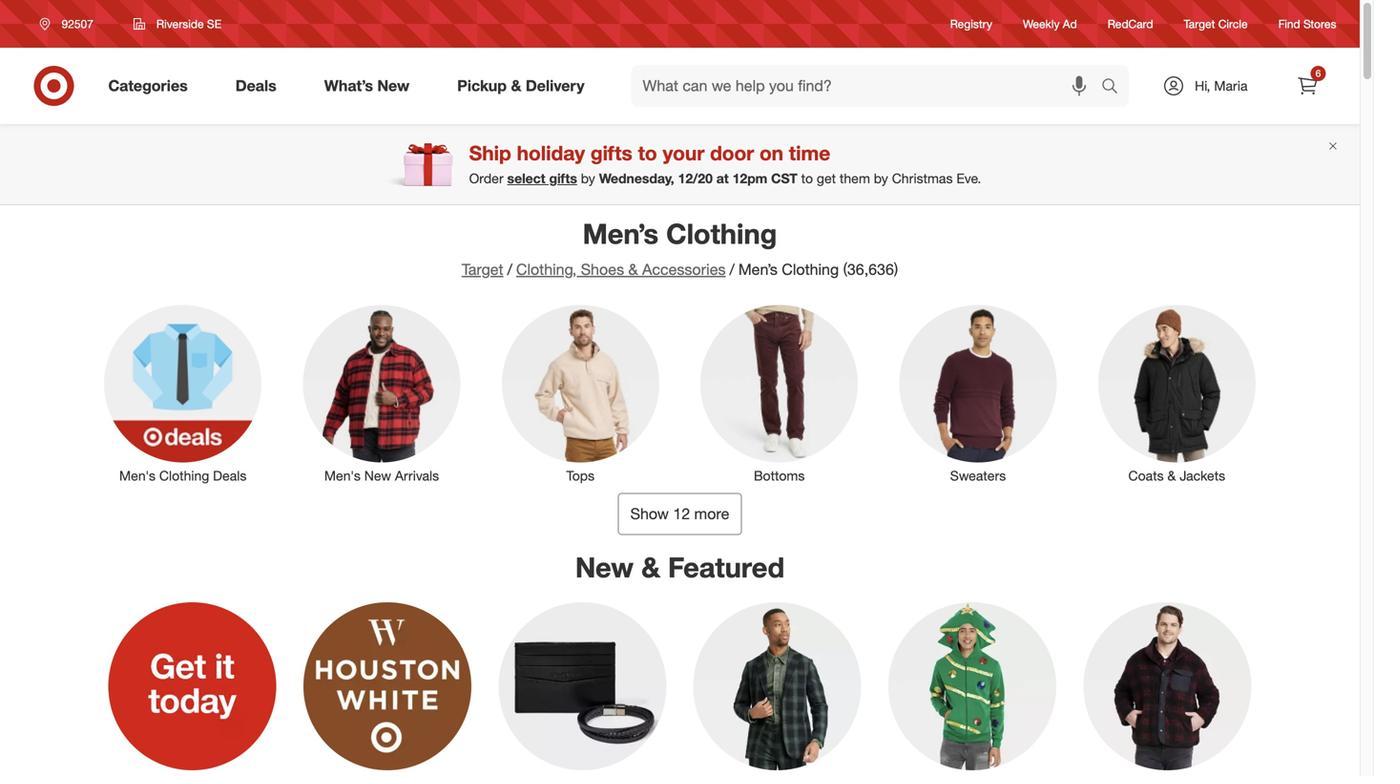 Task type: locate. For each thing, give the bounding box(es) containing it.
men's clothing deals
[[119, 467, 247, 484]]

0 horizontal spatial clothing
[[159, 467, 209, 484]]

cst
[[772, 170, 798, 187]]

show 12 more button
[[618, 493, 742, 535]]

riverside se button
[[121, 7, 234, 41]]

1 horizontal spatial men's
[[739, 260, 778, 279]]

new down show
[[576, 551, 634, 584]]

featured
[[668, 551, 785, 584]]

1 vertical spatial deals
[[213, 467, 247, 484]]

/
[[508, 260, 513, 279], [730, 260, 735, 279]]

& for coats & jackets
[[1168, 467, 1177, 484]]

target left clothing,
[[462, 260, 504, 279]]

riverside se
[[156, 17, 222, 31]]

new left arrivals
[[365, 467, 392, 484]]

redcard
[[1108, 17, 1154, 31]]

0 vertical spatial men's
[[583, 217, 659, 251]]

1 vertical spatial gifts
[[549, 170, 578, 187]]

men's
[[583, 217, 659, 251], [739, 260, 778, 279]]

0 horizontal spatial by
[[581, 170, 596, 187]]

& down show
[[642, 551, 661, 584]]

& right shoes
[[629, 260, 638, 279]]

riverside
[[156, 17, 204, 31]]

at
[[717, 170, 729, 187]]

by right them
[[874, 170, 889, 187]]

1 horizontal spatial target
[[1184, 17, 1216, 31]]

ad
[[1063, 17, 1078, 31]]

2 by from the left
[[874, 170, 889, 187]]

men's clothing target / clothing, shoes & accessories / men's clothing (36,636)
[[462, 217, 899, 279]]

weekly ad
[[1024, 17, 1078, 31]]

/ right target link in the top of the page
[[508, 260, 513, 279]]

to
[[638, 141, 658, 165], [802, 170, 814, 187]]

1 horizontal spatial men's
[[325, 467, 361, 484]]

gifts up the wednesday,
[[591, 141, 633, 165]]

gifts
[[591, 141, 633, 165], [549, 170, 578, 187]]

0 horizontal spatial /
[[508, 260, 513, 279]]

clothing for men's
[[159, 467, 209, 484]]

by down holiday
[[581, 170, 596, 187]]

se
[[207, 17, 222, 31]]

1 horizontal spatial /
[[730, 260, 735, 279]]

0 vertical spatial clothing
[[667, 217, 778, 251]]

1 horizontal spatial gifts
[[591, 141, 633, 165]]

12
[[673, 505, 690, 523]]

eve.
[[957, 170, 982, 187]]

registry link
[[951, 16, 993, 32]]

1 men's from the left
[[119, 467, 156, 484]]

hi, maria
[[1196, 77, 1248, 94]]

men's
[[119, 467, 156, 484], [325, 467, 361, 484]]

1 horizontal spatial by
[[874, 170, 889, 187]]

weekly
[[1024, 17, 1060, 31]]

2 horizontal spatial clothing
[[782, 260, 839, 279]]

&
[[511, 76, 522, 95], [629, 260, 638, 279], [1168, 467, 1177, 484], [642, 551, 661, 584]]

/ right accessories
[[730, 260, 735, 279]]

men's right accessories
[[739, 260, 778, 279]]

1 vertical spatial clothing
[[782, 260, 839, 279]]

sweaters link
[[887, 301, 1070, 486]]

2 vertical spatial new
[[576, 551, 634, 584]]

men's up the clothing, shoes & accessories link
[[583, 217, 659, 251]]

& right pickup
[[511, 76, 522, 95]]

tops link
[[489, 301, 673, 486]]

& right coats
[[1168, 467, 1177, 484]]

holiday
[[517, 141, 585, 165]]

deals
[[236, 76, 277, 95], [213, 467, 247, 484]]

& for pickup & delivery
[[511, 76, 522, 95]]

target left "circle" at the right of page
[[1184, 17, 1216, 31]]

maria
[[1215, 77, 1248, 94]]

select
[[508, 170, 546, 187]]

circle
[[1219, 17, 1249, 31]]

shoes
[[581, 260, 625, 279]]

target
[[1184, 17, 1216, 31], [462, 260, 504, 279]]

what's
[[324, 76, 373, 95]]

1 vertical spatial new
[[365, 467, 392, 484]]

arrivals
[[395, 467, 439, 484]]

new
[[377, 76, 410, 95], [365, 467, 392, 484], [576, 551, 634, 584]]

1 horizontal spatial clothing
[[667, 217, 778, 251]]

redcard link
[[1108, 16, 1154, 32]]

wednesday,
[[599, 170, 675, 187]]

0 vertical spatial to
[[638, 141, 658, 165]]

categories
[[108, 76, 188, 95]]

(36,636)
[[844, 260, 899, 279]]

new for what's
[[377, 76, 410, 95]]

coats
[[1129, 467, 1164, 484]]

2 vertical spatial clothing
[[159, 467, 209, 484]]

0 horizontal spatial men's
[[119, 467, 156, 484]]

0 horizontal spatial target
[[462, 260, 504, 279]]

men's new arrivals
[[325, 467, 439, 484]]

pickup
[[457, 76, 507, 95]]

to left get
[[802, 170, 814, 187]]

gifts down holiday
[[549, 170, 578, 187]]

find stores link
[[1279, 16, 1337, 32]]

2 men's from the left
[[325, 467, 361, 484]]

1 by from the left
[[581, 170, 596, 187]]

1 / from the left
[[508, 260, 513, 279]]

search button
[[1093, 65, 1139, 111]]

6 link
[[1288, 65, 1330, 107]]

coats & jackets link
[[1086, 301, 1269, 486]]

new right what's
[[377, 76, 410, 95]]

1 vertical spatial target
[[462, 260, 504, 279]]

1 horizontal spatial to
[[802, 170, 814, 187]]

by
[[581, 170, 596, 187], [874, 170, 889, 187]]

to up the wednesday,
[[638, 141, 658, 165]]

ship holiday gifts to your door on time order select gifts by wednesday, 12/20 at 12pm cst to get them by christmas eve.
[[469, 141, 982, 187]]

accessories
[[643, 260, 726, 279]]

0 vertical spatial new
[[377, 76, 410, 95]]

on
[[760, 141, 784, 165]]

men's for men's clothing deals
[[119, 467, 156, 484]]

clothing
[[667, 217, 778, 251], [782, 260, 839, 279], [159, 467, 209, 484]]

order
[[469, 170, 504, 187]]



Task type: describe. For each thing, give the bounding box(es) containing it.
new for men's
[[365, 467, 392, 484]]

2 / from the left
[[730, 260, 735, 279]]

men's clothing deals link
[[91, 301, 275, 486]]

0 vertical spatial deals
[[236, 76, 277, 95]]

92507 button
[[27, 7, 113, 41]]

find
[[1279, 17, 1301, 31]]

0 horizontal spatial to
[[638, 141, 658, 165]]

hi,
[[1196, 77, 1211, 94]]

92507
[[62, 17, 93, 31]]

target circle link
[[1184, 16, 1249, 32]]

bottoms
[[754, 467, 805, 484]]

1 vertical spatial men's
[[739, 260, 778, 279]]

0 vertical spatial gifts
[[591, 141, 633, 165]]

registry
[[951, 17, 993, 31]]

time
[[789, 141, 831, 165]]

men's for men's new arrivals
[[325, 467, 361, 484]]

clothing for men's
[[667, 217, 778, 251]]

sweaters
[[951, 467, 1007, 484]]

12/20
[[678, 170, 713, 187]]

stores
[[1304, 17, 1337, 31]]

door
[[711, 141, 754, 165]]

them
[[840, 170, 871, 187]]

clothing,
[[516, 260, 577, 279]]

deals link
[[219, 65, 301, 107]]

& inside men's clothing target / clothing, shoes & accessories / men's clothing (36,636)
[[629, 260, 638, 279]]

get
[[817, 170, 836, 187]]

bottoms link
[[688, 301, 872, 486]]

pickup & delivery
[[457, 76, 585, 95]]

jackets
[[1180, 467, 1226, 484]]

categories link
[[92, 65, 212, 107]]

search
[[1093, 78, 1139, 97]]

what's new
[[324, 76, 410, 95]]

0 horizontal spatial gifts
[[549, 170, 578, 187]]

coats & jackets
[[1129, 467, 1226, 484]]

more
[[695, 505, 730, 523]]

What can we help you find? suggestions appear below search field
[[632, 65, 1107, 107]]

0 horizontal spatial men's
[[583, 217, 659, 251]]

christmas
[[892, 170, 953, 187]]

new & featured
[[576, 551, 785, 584]]

show 12 more
[[631, 505, 730, 523]]

pickup & delivery link
[[441, 65, 609, 107]]

6
[[1316, 67, 1322, 79]]

men's new arrivals link
[[290, 301, 474, 486]]

ship
[[469, 141, 512, 165]]

0 vertical spatial target
[[1184, 17, 1216, 31]]

your
[[663, 141, 705, 165]]

weekly ad link
[[1024, 16, 1078, 32]]

delivery
[[526, 76, 585, 95]]

show
[[631, 505, 669, 523]]

find stores
[[1279, 17, 1337, 31]]

target inside men's clothing target / clothing, shoes & accessories / men's clothing (36,636)
[[462, 260, 504, 279]]

clothing, shoes & accessories link
[[516, 260, 726, 279]]

target link
[[462, 260, 504, 279]]

12pm
[[733, 170, 768, 187]]

target circle
[[1184, 17, 1249, 31]]

tops
[[567, 467, 595, 484]]

what's new link
[[308, 65, 434, 107]]

1 vertical spatial to
[[802, 170, 814, 187]]

& for new & featured
[[642, 551, 661, 584]]



Task type: vqa. For each thing, say whether or not it's contained in the screenshot.
Coats
yes



